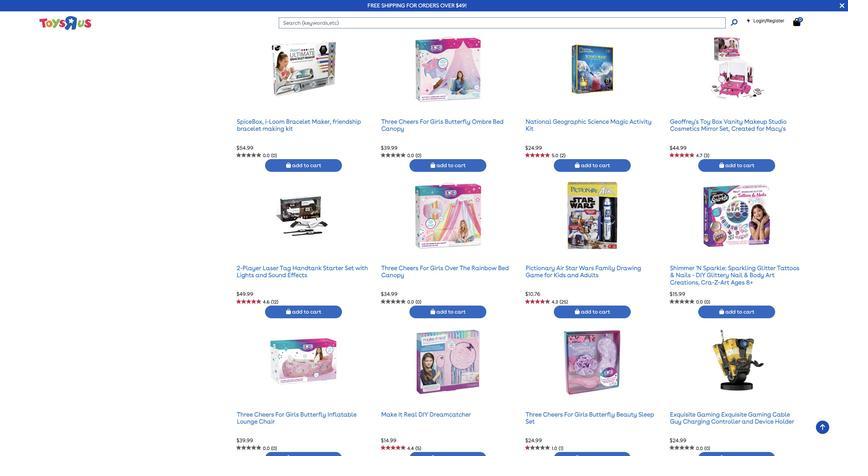 Task type: vqa. For each thing, say whether or not it's contained in the screenshot.
"&"
yes



Task type: describe. For each thing, give the bounding box(es) containing it.
holder
[[775, 418, 794, 425]]

4.3 (25)
[[552, 299, 568, 304]]

three cheers for girls  butterfly ombre bed canopy image
[[415, 36, 482, 103]]

diy inside shimmer 'n sparkle: sparkling glitter tattoos & nails - diy glittery nail & body art creations, cra-z-art ages 8+
[[696, 272, 706, 279]]

pictionary air star wars family drawing game for kids and adults link
[[526, 264, 641, 279]]

4.4 (5)
[[407, 445, 421, 451]]

three cheers for girls  butterfly inflatable lounge chair image
[[270, 328, 337, 395]]

butterfly for inflatable
[[300, 411, 326, 418]]

4.7 (35)
[[552, 6, 568, 12]]

body
[[750, 272, 764, 279]]

and inside exquisite gaming exquisite gaming cable guy charging controller and device holder
[[742, 418, 754, 425]]

family
[[596, 264, 615, 271]]

over
[[445, 264, 458, 271]]

glittery
[[707, 272, 729, 279]]

making
[[263, 125, 284, 132]]

ages
[[731, 279, 745, 286]]

national geographic science magic activity kit
[[526, 118, 652, 132]]

sparkling
[[728, 264, 756, 271]]

1 & from the left
[[670, 272, 674, 279]]

three cheers for girls  butterfly beauty sleep set link
[[526, 411, 654, 425]]

it
[[398, 411, 403, 418]]

for
[[406, 2, 417, 9]]

girls for inflatable
[[286, 411, 299, 418]]

4.6 (12)
[[263, 299, 278, 304]]

guy
[[670, 418, 682, 425]]

geographic
[[553, 118, 586, 125]]

2-
[[237, 264, 243, 271]]

geoffrey's
[[670, 118, 699, 125]]

chair
[[259, 418, 275, 425]]

0 link
[[793, 17, 807, 26]]

three for three cheers for girls  over the rainbow bed canopy
[[381, 264, 397, 271]]

canopy inside three cheers for girls  butterfly ombre bed canopy
[[381, 125, 404, 132]]

three cheers for girls  butterfly ombre bed canopy
[[381, 118, 504, 132]]

8+
[[746, 279, 754, 286]]

$54.99
[[237, 145, 253, 151]]

tattoos
[[777, 264, 800, 271]]

4.8
[[407, 6, 414, 12]]

free shipping for orders over $49! link
[[368, 2, 467, 9]]

2 gaming from the left
[[748, 411, 771, 418]]

controller
[[711, 418, 741, 425]]

4.7 for 4.7 (3)
[[696, 153, 702, 158]]

cheers for three cheers for girls  butterfly ombre bed canopy
[[399, 118, 418, 125]]

for inside pictionary air star wars family drawing game for kids and adults
[[544, 272, 552, 279]]

with
[[355, 264, 368, 271]]

2 exquisite from the left
[[721, 411, 747, 418]]

$49!
[[456, 2, 467, 9]]

bed inside three cheers for girls  over the rainbow bed canopy
[[498, 264, 509, 271]]

three cheers for girls  butterfly beauty sleep set image
[[559, 328, 626, 395]]

i-
[[265, 118, 269, 125]]

toy
[[700, 118, 711, 125]]

$49.99
[[237, 291, 253, 297]]

effects
[[288, 272, 307, 279]]

glitter
[[757, 264, 776, 271]]

starter
[[323, 264, 343, 271]]

4.7 (3)
[[696, 153, 709, 158]]

set,
[[720, 125, 730, 132]]

free shipping for orders over $49!
[[368, 2, 467, 9]]

for for canopy
[[420, 118, 429, 125]]

login/register button
[[747, 17, 785, 24]]

magic
[[611, 118, 628, 125]]

shimmer 'n sparkle: sparkling glitter tattoos & nails - diy glittery nail & body art creations, cra-z-art ages 8+ image
[[704, 182, 771, 249]]

handtank
[[293, 264, 322, 271]]

charging
[[683, 418, 710, 425]]

1 exquisite from the left
[[670, 411, 696, 418]]

-
[[692, 272, 694, 279]]

free
[[368, 2, 380, 9]]

toys r us image
[[39, 15, 92, 31]]

exquisite gaming exquisite gaming cable guy charging controller and device holder image
[[704, 328, 771, 395]]

box
[[712, 118, 722, 125]]

Enter Keyword or Item No. search field
[[279, 17, 726, 28]]

three cheers for girls  butterfly inflatable lounge chair
[[237, 411, 357, 425]]

rainbow
[[472, 264, 497, 271]]

4.1
[[696, 6, 702, 12]]

nails
[[676, 272, 691, 279]]

(3)
[[704, 153, 709, 158]]

national geographic science magic activity kit image
[[565, 36, 620, 103]]

vanity
[[724, 118, 743, 125]]

wars
[[579, 264, 594, 271]]

for for chair
[[275, 411, 284, 418]]

4.1 (18)
[[696, 6, 710, 12]]

2-player laser tag handtank starter set with lights and sound effects link
[[237, 264, 368, 279]]

cheers for three cheers for girls  butterfly beauty sleep set
[[543, 411, 563, 418]]

'n
[[696, 264, 702, 271]]

adults
[[580, 272, 599, 279]]

mirror
[[701, 125, 718, 132]]

shimmer
[[670, 264, 695, 271]]

make it real  diy dreamcatcher link
[[381, 411, 471, 418]]

orders
[[418, 2, 439, 9]]

shimmer 'n sparkle: sparkling glitter tattoos & nails - diy glittery nail & body art creations, cra-z-art ages 8+
[[670, 264, 800, 286]]



Task type: locate. For each thing, give the bounding box(es) containing it.
login/register
[[754, 18, 785, 23]]

4.7 left (3)
[[696, 153, 702, 158]]

1 horizontal spatial set
[[526, 418, 535, 425]]

three inside three cheers for girls  butterfly ombre bed canopy
[[381, 118, 397, 125]]

three cheers for girls  over the rainbow bed canopy image
[[415, 182, 482, 249]]

three for three cheers for girls  butterfly ombre bed canopy
[[381, 118, 397, 125]]

and for laser
[[255, 272, 267, 279]]

and down the "star"
[[567, 272, 579, 279]]

1 horizontal spatial diy
[[696, 272, 706, 279]]

0 horizontal spatial exquisite
[[670, 411, 696, 418]]

0 horizontal spatial set
[[345, 264, 354, 271]]

shopping bag image for shimmer 'n sparkle: sparkling glitter tattoos & nails - diy glittery nail & body art creations, cra-z-art ages 8+
[[719, 309, 724, 314]]

(18)
[[703, 6, 710, 12]]

art down glittery
[[720, 279, 729, 286]]

diy
[[696, 272, 706, 279], [419, 411, 428, 418]]

three cheers for girls  over the rainbow bed canopy link
[[381, 264, 509, 279]]

2 & from the left
[[744, 272, 748, 279]]

real
[[404, 411, 417, 418]]

(2)
[[560, 153, 566, 158]]

4.6
[[263, 299, 270, 304]]

(0)
[[271, 6, 277, 12], [271, 153, 277, 158], [416, 153, 421, 158], [416, 299, 421, 304], [705, 299, 710, 304], [271, 445, 277, 451], [705, 445, 710, 451]]

gaming up charging at the right bottom of the page
[[697, 411, 720, 418]]

butterfly left inflatable
[[300, 411, 326, 418]]

butterfly for beauty
[[589, 411, 615, 418]]

player
[[243, 264, 261, 271]]

and left device
[[742, 418, 754, 425]]

shopping bag image for national geographic science magic activity kit
[[575, 163, 580, 168]]

and for star
[[567, 272, 579, 279]]

0 horizontal spatial $39.99
[[237, 437, 253, 444]]

&
[[670, 272, 674, 279], [744, 272, 748, 279]]

& up 8+
[[744, 272, 748, 279]]

laser
[[263, 264, 278, 271]]

pictionary
[[526, 264, 555, 271]]

1 horizontal spatial butterfly
[[445, 118, 471, 125]]

art down glitter at bottom
[[766, 272, 775, 279]]

shimmer 'n sparkle: sparkling glitter tattoos & nails - diy glittery nail & body art creations, cra-z-art ages 8+ link
[[670, 264, 800, 286]]

science
[[588, 118, 609, 125]]

cable
[[773, 411, 790, 418]]

girls inside three cheers for girls  butterfly beauty sleep set
[[575, 411, 588, 418]]

exquisite gaming exquisite gaming cable guy charging controller and device holder
[[670, 411, 794, 425]]

makeup
[[744, 118, 767, 125]]

geoffrey's toy box vanity makeup studio cosmetics mirror set, created for macy's
[[670, 118, 787, 132]]

1.0 (1)
[[552, 445, 563, 451]]

2 horizontal spatial butterfly
[[589, 411, 615, 418]]

1 horizontal spatial and
[[567, 272, 579, 279]]

close button image
[[840, 2, 845, 9]]

dreamcatcher
[[430, 411, 471, 418]]

1 horizontal spatial $39.99
[[381, 145, 398, 151]]

1 vertical spatial bed
[[498, 264, 509, 271]]

0 vertical spatial 4.7
[[552, 6, 558, 12]]

make it real  diy dreamcatcher image
[[415, 328, 482, 395]]

canopy
[[381, 125, 404, 132], [381, 272, 404, 279]]

1 vertical spatial for
[[544, 272, 552, 279]]

butterfly for ombre
[[445, 118, 471, 125]]

0 horizontal spatial and
[[255, 272, 267, 279]]

pictionary air star wars family drawing game for kids and adults image
[[565, 182, 620, 249]]

0.0
[[263, 6, 270, 12], [263, 153, 270, 158], [407, 153, 414, 158], [407, 299, 414, 304], [696, 299, 703, 304], [263, 445, 270, 451], [696, 445, 703, 451]]

cheers inside three cheers for girls  butterfly ombre bed canopy
[[399, 118, 418, 125]]

cheers for three cheers for girls  butterfly inflatable lounge chair
[[254, 411, 274, 418]]

4.3
[[552, 299, 558, 304]]

0 vertical spatial diy
[[696, 272, 706, 279]]

1 horizontal spatial exquisite
[[721, 411, 747, 418]]

for inside 'three cheers for girls  butterfly inflatable lounge chair'
[[275, 411, 284, 418]]

bed right ombre
[[493, 118, 504, 125]]

set inside three cheers for girls  butterfly beauty sleep set
[[526, 418, 535, 425]]

three inside three cheers for girls  butterfly beauty sleep set
[[526, 411, 542, 418]]

for for bed
[[420, 264, 429, 271]]

shopping bag image inside 0 link
[[793, 18, 800, 26]]

butterfly left beauty
[[589, 411, 615, 418]]

4.7
[[552, 6, 558, 12], [696, 153, 702, 158]]

(12)
[[271, 299, 278, 304]]

girls inside three cheers for girls  over the rainbow bed canopy
[[430, 264, 443, 271]]

friendship
[[333, 118, 361, 125]]

1 vertical spatial set
[[526, 418, 535, 425]]

for
[[420, 118, 429, 125], [420, 264, 429, 271], [275, 411, 284, 418], [564, 411, 573, 418]]

butterfly inside 'three cheers for girls  butterfly inflatable lounge chair'
[[300, 411, 326, 418]]

make
[[381, 411, 397, 418]]

inflatable
[[328, 411, 357, 418]]

star
[[566, 264, 578, 271]]

created
[[732, 125, 755, 132]]

for down makeup
[[757, 125, 765, 132]]

(25)
[[560, 299, 568, 304]]

geoffrey's toy box vanity makeup studio cosmetics mirror set, created for macy's image
[[710, 36, 765, 103]]

1 vertical spatial diy
[[419, 411, 428, 418]]

4.7 left (35)
[[552, 6, 558, 12]]

spicebox, i-loom bracelet maker, friendship bracelet making kit
[[237, 118, 361, 132]]

cheers for three cheers for girls  over the rainbow bed canopy
[[399, 264, 418, 271]]

for inside three cheers for girls  butterfly ombre bed canopy
[[420, 118, 429, 125]]

pictionary air star wars family drawing game for kids and adults
[[526, 264, 641, 279]]

sleep
[[639, 411, 654, 418]]

bed
[[493, 118, 504, 125], [498, 264, 509, 271]]

5.0 (2)
[[552, 153, 566, 158]]

gaming up device
[[748, 411, 771, 418]]

diy right real on the left of page
[[419, 411, 428, 418]]

$24.99 for three cheers for girls  butterfly beauty sleep set
[[525, 437, 542, 444]]

(35)
[[560, 6, 568, 12]]

0 horizontal spatial diy
[[419, 411, 428, 418]]

bed right rainbow
[[498, 264, 509, 271]]

0.0 (0)
[[263, 6, 277, 12], [263, 153, 277, 158], [407, 153, 421, 158], [407, 299, 421, 304], [696, 299, 710, 304], [263, 445, 277, 451], [696, 445, 710, 451]]

and down player
[[255, 272, 267, 279]]

three inside 'three cheers for girls  butterfly inflatable lounge chair'
[[237, 411, 253, 418]]

2 horizontal spatial and
[[742, 418, 754, 425]]

national geographic science magic activity kit link
[[526, 118, 652, 132]]

shopping bag image
[[575, 16, 580, 21], [719, 16, 724, 21], [286, 163, 291, 168], [575, 163, 580, 168], [719, 309, 724, 314]]

0 vertical spatial canopy
[[381, 125, 404, 132]]

spicebox,
[[237, 118, 264, 125]]

None search field
[[279, 17, 737, 28]]

diy down the 'n
[[696, 272, 706, 279]]

bed inside three cheers for girls  butterfly ombre bed canopy
[[493, 118, 504, 125]]

0 vertical spatial set
[[345, 264, 354, 271]]

make it real  diy dreamcatcher
[[381, 411, 471, 418]]

girls inside 'three cheers for girls  butterfly inflatable lounge chair'
[[286, 411, 299, 418]]

z-
[[714, 279, 720, 286]]

for inside three cheers for girls  over the rainbow bed canopy
[[420, 264, 429, 271]]

three
[[381, 118, 397, 125], [381, 264, 397, 271], [237, 411, 253, 418], [526, 411, 542, 418]]

0 vertical spatial for
[[757, 125, 765, 132]]

1 horizontal spatial gaming
[[748, 411, 771, 418]]

$24.99 for exquisite gaming exquisite gaming cable guy charging controller and device holder
[[670, 437, 686, 444]]

art
[[766, 272, 775, 279], [720, 279, 729, 286]]

0 horizontal spatial art
[[720, 279, 729, 286]]

$10.76
[[525, 291, 540, 297]]

and inside the 2-player laser tag handtank starter set with lights and sound effects
[[255, 272, 267, 279]]

for inside geoffrey's toy box vanity makeup studio cosmetics mirror set, created for macy's
[[757, 125, 765, 132]]

(15)
[[416, 6, 423, 12]]

three inside three cheers for girls  over the rainbow bed canopy
[[381, 264, 397, 271]]

1 horizontal spatial &
[[744, 272, 748, 279]]

exquisite up controller
[[721, 411, 747, 418]]

three cheers for girls  butterfly ombre bed canopy link
[[381, 118, 504, 132]]

spicebox, i-loom bracelet maker, friendship bracelet making kit image
[[270, 36, 337, 103]]

canopy inside three cheers for girls  over the rainbow bed canopy
[[381, 272, 404, 279]]

spicebox, i-loom bracelet maker, friendship bracelet making kit link
[[237, 118, 361, 132]]

girls inside three cheers for girls  butterfly ombre bed canopy
[[430, 118, 443, 125]]

the
[[460, 264, 470, 271]]

geoffrey's toy box vanity makeup studio cosmetics mirror set, created for macy's link
[[670, 118, 787, 132]]

three for three cheers for girls  butterfly beauty sleep set
[[526, 411, 542, 418]]

cra-
[[701, 279, 714, 286]]

butterfly inside three cheers for girls  butterfly beauty sleep set
[[589, 411, 615, 418]]

kit
[[286, 125, 293, 132]]

exquisite gaming exquisite gaming cable guy charging controller and device holder link
[[670, 411, 794, 425]]

nail
[[731, 272, 743, 279]]

girls for beauty
[[575, 411, 588, 418]]

for inside three cheers for girls  butterfly beauty sleep set
[[564, 411, 573, 418]]

girls
[[430, 118, 443, 125], [430, 264, 443, 271], [286, 411, 299, 418], [575, 411, 588, 418]]

for down pictionary
[[544, 272, 552, 279]]

0 horizontal spatial for
[[544, 272, 552, 279]]

studio
[[769, 118, 787, 125]]

0 horizontal spatial &
[[670, 272, 674, 279]]

butterfly inside three cheers for girls  butterfly ombre bed canopy
[[445, 118, 471, 125]]

cheers inside 'three cheers for girls  butterfly inflatable lounge chair'
[[254, 411, 274, 418]]

2-player laser tag handtank starter set with lights and sound effects image
[[276, 182, 331, 249]]

add to cart button
[[265, 13, 342, 26], [410, 13, 487, 26], [554, 13, 631, 26], [699, 13, 775, 26], [265, 159, 342, 172], [410, 159, 487, 172], [554, 159, 631, 172], [699, 159, 775, 172], [265, 306, 342, 318], [410, 306, 487, 318], [554, 306, 631, 318], [699, 306, 775, 318]]

1 horizontal spatial 4.7
[[696, 153, 702, 158]]

girls for ombre
[[430, 118, 443, 125]]

2-player laser tag handtank starter set with lights and sound effects
[[237, 264, 368, 279]]

1 vertical spatial $39.99
[[237, 437, 253, 444]]

set inside the 2-player laser tag handtank starter set with lights and sound effects
[[345, 264, 354, 271]]

$44.99
[[670, 145, 687, 151]]

device
[[755, 418, 774, 425]]

1 vertical spatial canopy
[[381, 272, 404, 279]]

shopping bag image for spicebox, i-loom bracelet maker, friendship bracelet making kit
[[286, 163, 291, 168]]

cheers inside three cheers for girls  butterfly beauty sleep set
[[543, 411, 563, 418]]

shipping
[[381, 2, 405, 9]]

sparkle:
[[703, 264, 727, 271]]

cheers inside three cheers for girls  over the rainbow bed canopy
[[399, 264, 418, 271]]

game
[[526, 272, 543, 279]]

exquisite up guy
[[670, 411, 696, 418]]

1 gaming from the left
[[697, 411, 720, 418]]

$14.99
[[381, 437, 396, 444]]

and inside pictionary air star wars family drawing game for kids and adults
[[567, 272, 579, 279]]

shopping bag image
[[286, 16, 291, 21], [431, 16, 435, 21], [793, 18, 800, 26], [431, 163, 435, 168], [719, 163, 724, 168], [286, 309, 291, 314], [431, 309, 435, 314], [575, 309, 580, 314]]

1 vertical spatial 4.7
[[696, 153, 702, 158]]

4.7 for 4.7 (35)
[[552, 6, 558, 12]]

lounge
[[237, 418, 258, 425]]

$15.99
[[670, 291, 685, 297]]

bracelet
[[237, 125, 261, 132]]

1 horizontal spatial art
[[766, 272, 775, 279]]

for for set
[[564, 411, 573, 418]]

2 canopy from the top
[[381, 272, 404, 279]]

cheers
[[399, 118, 418, 125], [399, 264, 418, 271], [254, 411, 274, 418], [543, 411, 563, 418]]

0 vertical spatial bed
[[493, 118, 504, 125]]

0 horizontal spatial 4.7
[[552, 6, 558, 12]]

three cheers for girls  over the rainbow bed canopy
[[381, 264, 509, 279]]

1 canopy from the top
[[381, 125, 404, 132]]

loom
[[269, 118, 285, 125]]

0 horizontal spatial gaming
[[697, 411, 720, 418]]

add
[[292, 16, 302, 22], [437, 16, 447, 22], [581, 16, 591, 22], [725, 16, 736, 22], [292, 162, 302, 169], [437, 162, 447, 169], [581, 162, 591, 169], [725, 162, 736, 169], [292, 309, 302, 315], [437, 309, 447, 315], [581, 309, 591, 315], [725, 309, 736, 315]]

three cheers for girls  butterfly beauty sleep set
[[526, 411, 654, 425]]

1 horizontal spatial for
[[757, 125, 765, 132]]

national
[[526, 118, 551, 125]]

girls for the
[[430, 264, 443, 271]]

three for three cheers for girls  butterfly inflatable lounge chair
[[237, 411, 253, 418]]

gaming
[[697, 411, 720, 418], [748, 411, 771, 418]]

creations,
[[670, 279, 700, 286]]

cosmetics
[[670, 125, 700, 132]]

& left 'nails'
[[670, 272, 674, 279]]

0 vertical spatial $39.99
[[381, 145, 398, 151]]

activity
[[630, 118, 652, 125]]

0 horizontal spatial butterfly
[[300, 411, 326, 418]]

butterfly left ombre
[[445, 118, 471, 125]]



